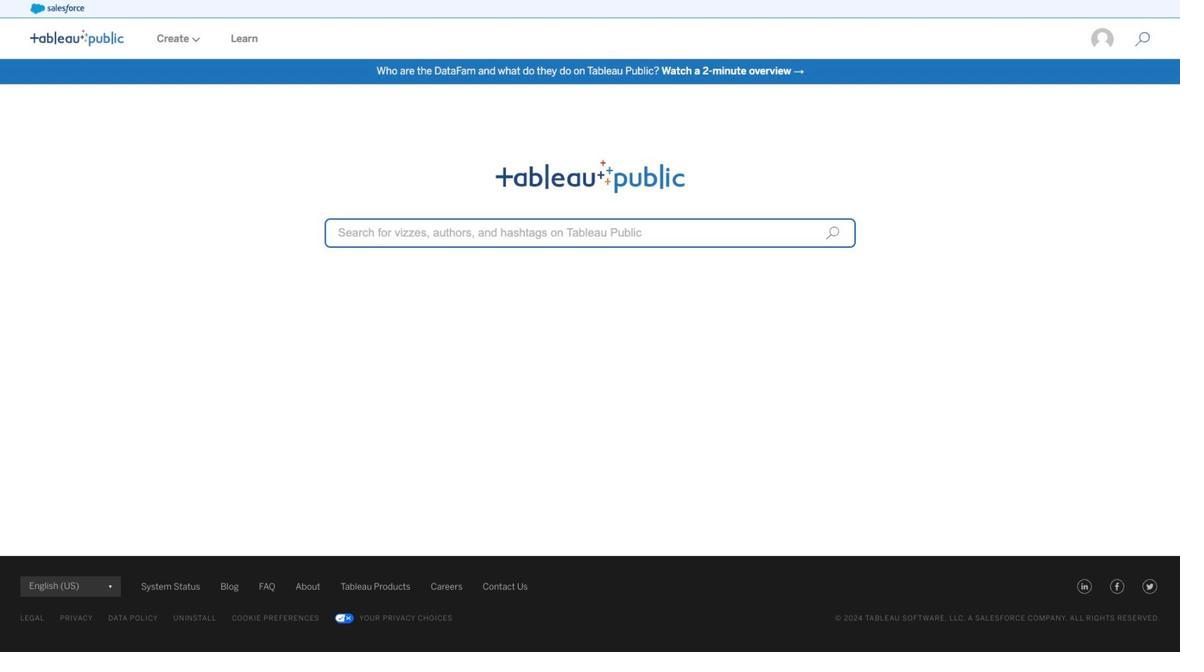 Task type: describe. For each thing, give the bounding box(es) containing it.
search image
[[825, 226, 839, 240]]

Search input field
[[325, 218, 856, 248]]

gary.orlando image
[[1091, 27, 1115, 51]]

create image
[[189, 37, 200, 42]]



Task type: locate. For each thing, give the bounding box(es) containing it.
logo image
[[30, 30, 124, 46]]

go to search image
[[1120, 32, 1165, 47]]

selected language element
[[29, 577, 112, 597]]

salesforce logo image
[[30, 4, 85, 14]]



Task type: vqa. For each thing, say whether or not it's contained in the screenshot.
More Actions Image
no



